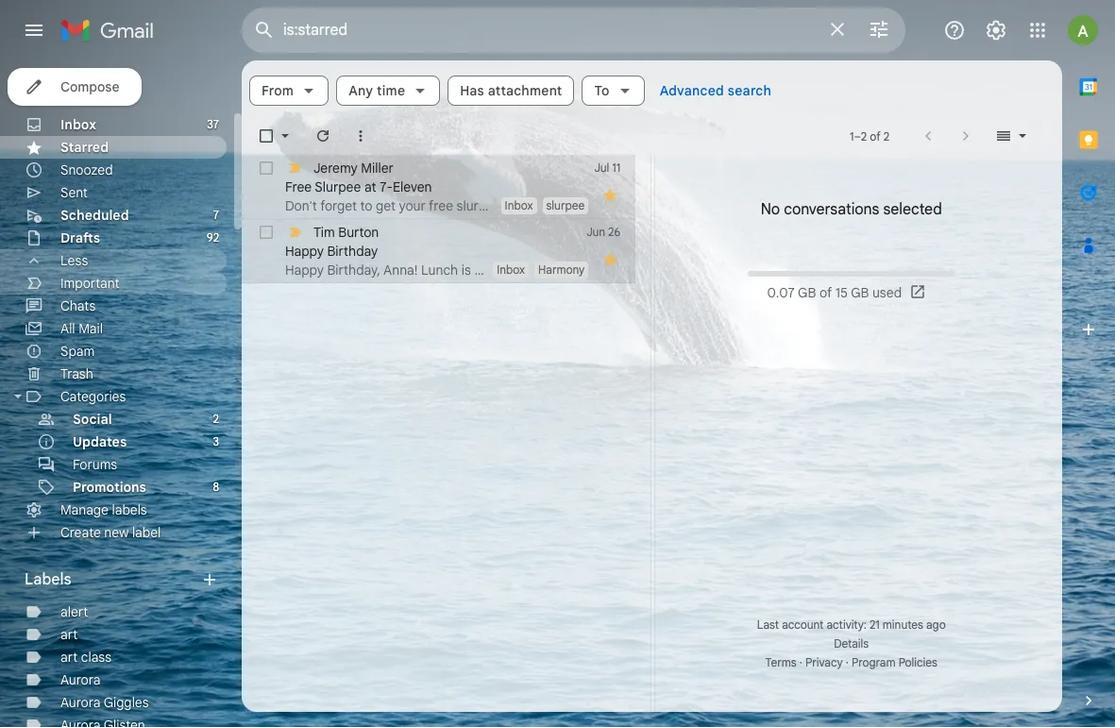 Task type: locate. For each thing, give the bounding box(es) containing it.
2 art from the top
[[60, 649, 78, 666]]

1 vertical spatial aurora
[[60, 694, 100, 711]]

0 horizontal spatial 2
[[213, 412, 219, 426]]

tab list
[[1062, 60, 1115, 659]]

labels navigation
[[0, 60, 242, 727]]

more image
[[351, 127, 370, 145]]

0 vertical spatial art
[[60, 626, 78, 643]]

tim burton
[[313, 224, 379, 241]]

has attachment button
[[448, 76, 575, 106]]

37
[[207, 117, 219, 131]]

None checkbox
[[257, 127, 276, 145]]

gb right 15
[[851, 284, 869, 301]]

starred
[[60, 139, 109, 156]]

aurora for aurora link
[[60, 671, 100, 688]]

refresh image
[[313, 127, 332, 145]]

forget
[[320, 197, 357, 214]]

art class link
[[60, 649, 111, 666]]

2 up 3
[[213, 412, 219, 426]]

details link
[[834, 636, 869, 651]]

1 aurora from the top
[[60, 671, 100, 688]]

· right terms link
[[799, 655, 802, 669]]

trash link
[[60, 365, 93, 382]]

is
[[461, 262, 471, 279]]

1 vertical spatial art
[[60, 649, 78, 666]]

spam
[[60, 343, 95, 360]]

birthday,
[[327, 262, 380, 279]]

program policies link
[[852, 655, 937, 669]]

None search field
[[242, 8, 905, 53]]

8
[[213, 480, 219, 494]]

art class
[[60, 649, 111, 666]]

has
[[460, 82, 484, 99]]

21
[[870, 618, 880, 632]]

alert link
[[60, 603, 88, 620]]

tim down forget
[[313, 224, 335, 241]]

today.
[[515, 262, 551, 279]]

snoozed
[[60, 161, 113, 178]]

to
[[594, 82, 610, 99]]

forums link
[[73, 456, 117, 473]]

jeremy miller
[[313, 160, 394, 177]]

2 right the 1
[[861, 129, 867, 143]]

aurora link
[[60, 671, 100, 688]]

gb
[[798, 284, 816, 301], [851, 284, 869, 301]]

1 horizontal spatial ·
[[846, 655, 849, 669]]

happy left birthday,
[[285, 262, 324, 279]]

2 · from the left
[[846, 655, 849, 669]]

important link
[[60, 275, 119, 292]]

art
[[60, 626, 78, 643], [60, 649, 78, 666]]

trash
[[60, 365, 93, 382]]

scheduled
[[60, 207, 129, 224]]

tim
[[313, 224, 335, 241], [554, 262, 576, 279]]

row
[[242, 155, 636, 219], [242, 219, 636, 283]]

2 aurora from the top
[[60, 694, 100, 711]]

1 vertical spatial inbox
[[505, 198, 533, 212]]

0 horizontal spatial gb
[[798, 284, 816, 301]]

to
[[360, 197, 372, 214]]

inbox
[[60, 116, 96, 133], [505, 198, 533, 212], [497, 262, 525, 277]]

happy birthday happy birthday, anna! lunch is on me today. tim
[[285, 243, 576, 279]]

0 vertical spatial inbox
[[60, 116, 96, 133]]

2
[[861, 129, 867, 143], [883, 129, 890, 143], [213, 412, 219, 426]]

chats
[[60, 297, 96, 314]]

clear search image
[[819, 10, 856, 48]]

gb left of
[[798, 284, 816, 301]]

art down alert
[[60, 626, 78, 643]]

gmail image
[[60, 11, 163, 49]]

0 horizontal spatial slurpee
[[457, 197, 501, 214]]

eleven
[[393, 178, 432, 195]]

inbox up starred
[[60, 116, 96, 133]]

settings image
[[985, 19, 1007, 42]]

0 horizontal spatial ·
[[799, 655, 802, 669]]

drafts
[[60, 229, 100, 246]]

minutes
[[883, 618, 923, 632]]

2 vertical spatial inbox
[[497, 262, 525, 277]]

1 vertical spatial happy
[[285, 262, 324, 279]]

1 happy from the top
[[285, 243, 324, 260]]

last
[[757, 618, 779, 632]]

row containing jeremy miller
[[242, 155, 636, 219]]

happy down don't
[[285, 243, 324, 260]]

·
[[799, 655, 802, 669], [846, 655, 849, 669]]

sent link
[[60, 184, 88, 201]]

create new label link
[[60, 524, 161, 541]]

aurora down aurora link
[[60, 694, 100, 711]]

terms
[[765, 655, 797, 669]]

less
[[60, 252, 88, 269]]

0 vertical spatial happy
[[285, 243, 324, 260]]

2 right the 1 2
[[883, 129, 890, 143]]

1 vertical spatial tim
[[554, 262, 576, 279]]

aurora for aurora giggles
[[60, 694, 100, 711]]

free
[[429, 197, 453, 214]]

giggles
[[104, 694, 149, 711]]

1 horizontal spatial gb
[[851, 284, 869, 301]]

· down details link
[[846, 655, 849, 669]]

spam link
[[60, 343, 95, 360]]

new
[[104, 524, 129, 541]]

happy
[[285, 243, 324, 260], [285, 262, 324, 279]]

aurora down 'art class' link
[[60, 671, 100, 688]]

jun
[[586, 225, 605, 239]]

inbox right on
[[497, 262, 525, 277]]

birthday
[[327, 243, 378, 260]]

slurpee
[[315, 178, 361, 195]]

manage
[[60, 501, 109, 518]]

0 horizontal spatial tim
[[313, 224, 335, 241]]

no conversations selected
[[761, 200, 942, 219]]

art link
[[60, 626, 78, 643]]

art down art link
[[60, 649, 78, 666]]

labels
[[25, 570, 71, 589]]

2 row from the top
[[242, 219, 636, 283]]

1 row from the top
[[242, 155, 636, 219]]

1 horizontal spatial 2
[[861, 129, 867, 143]]

1 horizontal spatial tim
[[554, 262, 576, 279]]

details
[[834, 636, 869, 651]]

aurora
[[60, 671, 100, 688], [60, 694, 100, 711]]

0 vertical spatial tim
[[313, 224, 335, 241]]

1 art from the top
[[60, 626, 78, 643]]

0 vertical spatial aurora
[[60, 671, 100, 688]]

jul
[[594, 161, 609, 175]]

less button
[[0, 249, 227, 272]]

promotions
[[73, 479, 146, 496]]

7
[[213, 208, 219, 222]]

all
[[60, 320, 75, 337]]

tim right today.
[[554, 262, 576, 279]]

slurpee right free
[[457, 197, 501, 214]]

slurpee right today!
[[546, 198, 585, 212]]

None checkbox
[[257, 159, 276, 178], [257, 223, 276, 242], [257, 159, 276, 178], [257, 223, 276, 242]]

main menu image
[[23, 19, 45, 42]]

all mail
[[60, 320, 103, 337]]

all mail link
[[60, 320, 103, 337]]

slurpee inside free slurpee at 7-eleven don't forget to get your free slurpee today!
[[457, 197, 501, 214]]

7-
[[380, 178, 393, 195]]

inbox up today.
[[505, 198, 533, 212]]

categories link
[[60, 388, 126, 405]]

advanced
[[660, 82, 724, 99]]

advanced search
[[660, 82, 772, 99]]

1 gb from the left
[[798, 284, 816, 301]]

compose button
[[8, 68, 142, 106]]



Task type: describe. For each thing, give the bounding box(es) containing it.
of
[[819, 284, 832, 301]]

0.07
[[767, 284, 795, 301]]

label
[[132, 524, 161, 541]]

1 2
[[850, 129, 867, 143]]

jun 26
[[586, 225, 621, 239]]

lunch
[[421, 262, 458, 279]]

anna!
[[383, 262, 418, 279]]

row containing tim burton
[[242, 219, 636, 283]]

aurora giggles
[[60, 694, 149, 711]]

miller
[[361, 160, 394, 177]]

no
[[761, 200, 780, 219]]

privacy link
[[805, 655, 843, 669]]

privacy
[[805, 655, 843, 669]]

on
[[474, 262, 489, 279]]

ago
[[926, 618, 946, 632]]

burton
[[338, 224, 379, 241]]

art for art class
[[60, 649, 78, 666]]

any time
[[349, 82, 405, 99]]

labels heading
[[25, 570, 200, 589]]

terms link
[[765, 655, 797, 669]]

manage labels create new label
[[60, 501, 161, 541]]

search mail image
[[247, 13, 281, 47]]

art for art link
[[60, 626, 78, 643]]

to button
[[582, 76, 645, 106]]

15
[[835, 284, 848, 301]]

toggle split pane mode image
[[994, 127, 1013, 145]]

aurora giggles link
[[60, 694, 149, 711]]

promotions link
[[73, 479, 146, 496]]

free
[[285, 178, 312, 195]]

2 inside labels navigation
[[213, 412, 219, 426]]

scheduled link
[[60, 207, 129, 224]]

from button
[[249, 76, 329, 106]]

has attachment
[[460, 82, 562, 99]]

today!
[[505, 197, 542, 214]]

inbox for happy birthday happy birthday, anna! lunch is on me today. tim
[[497, 262, 525, 277]]

1 horizontal spatial slurpee
[[546, 198, 585, 212]]

me
[[493, 262, 511, 279]]

compose
[[60, 78, 119, 95]]

harmony
[[538, 262, 585, 277]]

Search mail text field
[[283, 21, 815, 40]]

2 gb from the left
[[851, 284, 869, 301]]

create
[[60, 524, 101, 541]]

your
[[399, 197, 426, 214]]

1 · from the left
[[799, 655, 802, 669]]

last account activity: 21 minutes ago details terms · privacy · program policies
[[757, 618, 946, 669]]

any time button
[[336, 76, 440, 106]]

2 happy from the top
[[285, 262, 324, 279]]

drafts link
[[60, 229, 100, 246]]

don't
[[285, 197, 317, 214]]

advanced search button
[[652, 74, 779, 108]]

no conversations selected main content
[[242, 60, 1062, 712]]

policies
[[899, 655, 937, 669]]

inbox for free slurpee at 7-eleven don't forget to get your free slurpee today!
[[505, 198, 533, 212]]

jeremy
[[313, 160, 358, 177]]

alert
[[60, 603, 88, 620]]

11
[[612, 161, 621, 175]]

account
[[782, 618, 824, 632]]

chats link
[[60, 297, 96, 314]]

92
[[207, 230, 219, 245]]

labels
[[112, 501, 147, 518]]

none checkbox inside no conversations selected main content
[[257, 127, 276, 145]]

selected
[[883, 200, 942, 219]]

class
[[81, 649, 111, 666]]

any
[[349, 82, 373, 99]]

jul 11
[[594, 161, 621, 175]]

forums
[[73, 456, 117, 473]]

manage labels link
[[60, 501, 147, 518]]

1
[[850, 129, 854, 143]]

attachment
[[488, 82, 562, 99]]

support image
[[943, 19, 966, 42]]

updates
[[73, 433, 127, 450]]

snoozed link
[[60, 161, 113, 178]]

3
[[213, 434, 219, 448]]

0.07 gb of 15 gb used
[[767, 284, 902, 301]]

search
[[728, 82, 772, 99]]

26
[[608, 225, 621, 239]]

tim inside happy birthday happy birthday, anna! lunch is on me today. tim
[[554, 262, 576, 279]]

inbox inside labels navigation
[[60, 116, 96, 133]]

social
[[73, 411, 112, 428]]

follow link to manage storage image
[[909, 283, 928, 302]]

advanced search options image
[[860, 10, 898, 48]]

free slurpee at 7-eleven don't forget to get your free slurpee today!
[[285, 178, 542, 214]]

program
[[852, 655, 896, 669]]

at
[[364, 178, 376, 195]]

2 horizontal spatial 2
[[883, 129, 890, 143]]



Task type: vqa. For each thing, say whether or not it's contained in the screenshot.


